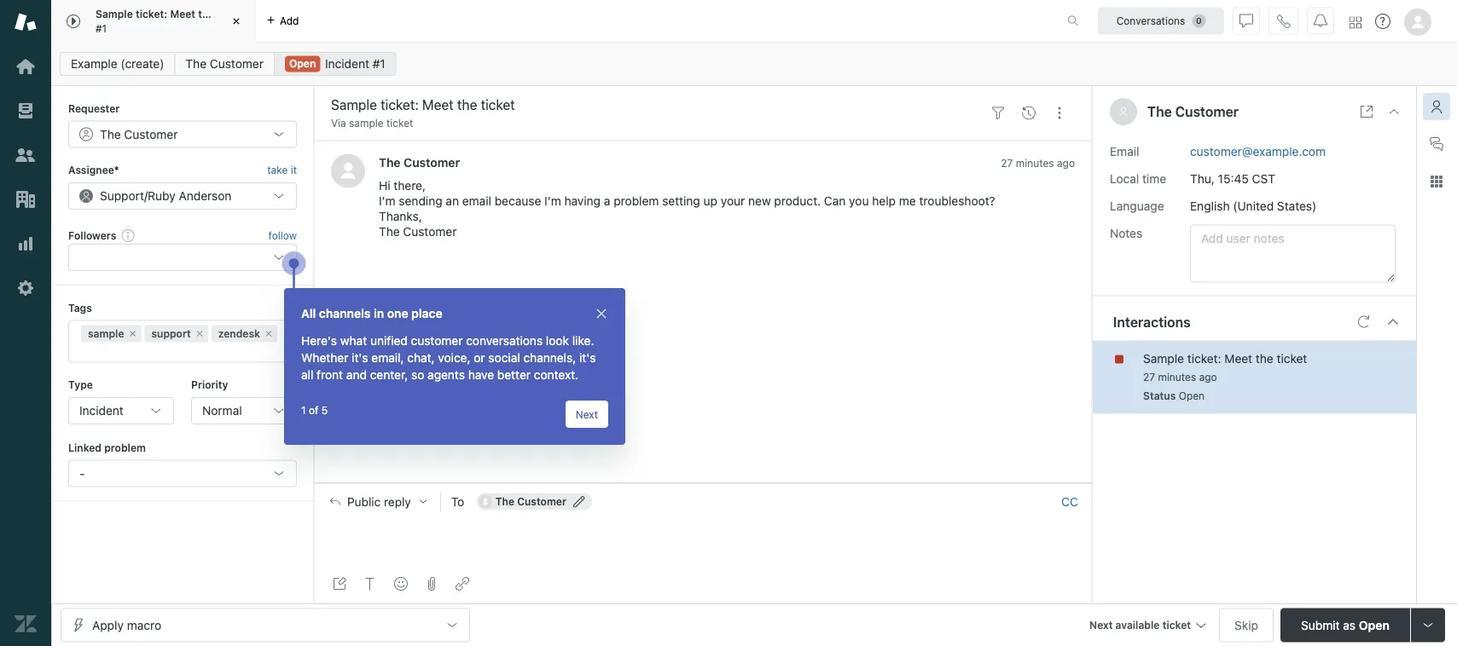 Task type: vqa. For each thing, say whether or not it's contained in the screenshot.
right AGO
yes



Task type: describe. For each thing, give the bounding box(es) containing it.
a
[[604, 194, 611, 208]]

sample
[[349, 117, 384, 129]]

open link
[[274, 52, 397, 76]]

organizations image
[[15, 189, 37, 211]]

you
[[849, 194, 869, 208]]

local time
[[1110, 172, 1167, 186]]

apps image
[[1430, 175, 1444, 189]]

local
[[1110, 172, 1139, 186]]

new
[[748, 194, 771, 208]]

customer up the customer@example.com
[[1176, 104, 1239, 120]]

thu,
[[1190, 172, 1215, 186]]

the customer link inside secondary element
[[174, 52, 275, 76]]

one
[[387, 307, 408, 321]]

and
[[346, 368, 367, 382]]

close image inside tab
[[228, 13, 245, 30]]

next
[[576, 409, 598, 421]]

here's what unified customer conversations look like. whether it's email, chat, voice, or social channels, it's all front and center, so agents have better context.
[[301, 334, 596, 382]]

customer@example.com image
[[479, 496, 492, 509]]

have
[[468, 368, 494, 382]]

main element
[[0, 0, 51, 647]]

better
[[497, 368, 531, 382]]

email
[[462, 194, 491, 208]]

notes
[[1110, 226, 1143, 240]]

tabs tab list
[[51, 0, 1050, 43]]

customer left edit user icon
[[517, 496, 567, 508]]

english
[[1190, 199, 1230, 213]]

Subject field
[[328, 95, 980, 115]]

the customer inside secondary element
[[186, 57, 264, 71]]

cc button
[[1062, 495, 1079, 510]]

2 it's from the left
[[579, 351, 596, 365]]

all
[[301, 307, 316, 321]]

via sample ticket
[[331, 117, 413, 129]]

interactions
[[1114, 314, 1191, 330]]

because
[[495, 194, 541, 208]]

context.
[[534, 368, 579, 382]]

can
[[824, 194, 846, 208]]

sample ticket: meet the ticket 27 minutes ago status open
[[1143, 352, 1308, 402]]

agents
[[428, 368, 465, 382]]

like.
[[572, 334, 594, 348]]

the inside hi there, i'm sending an email because i'm having a problem setting up your new product. can you help me troubleshoot? thanks, the customer
[[379, 225, 400, 239]]

format text image
[[364, 578, 377, 591]]

incident button
[[68, 398, 174, 425]]

sending
[[399, 194, 443, 208]]

add link (cmd k) image
[[456, 578, 469, 591]]

follow
[[268, 230, 297, 241]]

(united
[[1233, 199, 1274, 213]]

customer up there,
[[404, 155, 460, 169]]

zendesk support image
[[15, 11, 37, 33]]

language
[[1110, 199, 1164, 213]]

front
[[317, 368, 343, 382]]

hi there, i'm sending an email because i'm having a problem setting up your new product. can you help me troubleshoot? thanks, the customer
[[379, 179, 996, 239]]

5
[[321, 404, 328, 416]]

edit user image
[[573, 496, 585, 508]]

customer inside secondary element
[[210, 57, 264, 71]]

views image
[[15, 100, 37, 122]]

normal button
[[191, 398, 297, 425]]

0 vertical spatial ago
[[1057, 157, 1075, 169]]

2 i'm from the left
[[545, 194, 561, 208]]

cc
[[1062, 495, 1079, 509]]

place
[[411, 307, 443, 321]]

zendesk products image
[[1350, 17, 1362, 29]]

Add user notes text field
[[1190, 225, 1396, 283]]

there,
[[394, 179, 426, 193]]

submit as open
[[1301, 619, 1390, 633]]

1 horizontal spatial the customer link
[[379, 155, 460, 169]]

example (create)
[[71, 57, 164, 71]]

the inside secondary element
[[186, 57, 207, 71]]

ticket for sample ticket: meet the ticket #1
[[217, 8, 246, 20]]

avatar image
[[331, 154, 365, 188]]

the customer up thu,
[[1148, 104, 1239, 120]]

having
[[565, 194, 601, 208]]

#1
[[96, 22, 107, 34]]

customer
[[411, 334, 463, 348]]

or
[[474, 351, 485, 365]]

2 vertical spatial open
[[1359, 619, 1390, 633]]

Public reply composer text field
[[323, 520, 1085, 556]]

the for sample ticket: meet the ticket #1
[[198, 8, 215, 20]]

incident
[[79, 404, 124, 418]]

next button
[[566, 401, 608, 428]]

thanks,
[[379, 209, 422, 224]]

customer context image
[[1430, 100, 1444, 113]]

ticket for sample ticket: meet the ticket 27 minutes ago status open
[[1277, 352, 1308, 366]]

skip
[[1235, 619, 1259, 633]]

it
[[291, 164, 297, 176]]

whether
[[301, 351, 349, 365]]

1 it's from the left
[[352, 351, 368, 365]]

channels
[[319, 307, 371, 321]]

all
[[301, 368, 313, 382]]

the for sample ticket: meet the ticket 27 minutes ago status open
[[1256, 352, 1274, 366]]

hi
[[379, 179, 390, 193]]

troubleshoot?
[[919, 194, 996, 208]]

states)
[[1277, 199, 1317, 213]]

linked
[[68, 442, 102, 454]]

your
[[721, 194, 745, 208]]

ticket: for sample ticket: meet the ticket 27 minutes ago status open
[[1188, 352, 1222, 366]]

sample for sample ticket: meet the ticket 27 minutes ago status open
[[1143, 352, 1184, 366]]

as
[[1344, 619, 1356, 633]]

admin image
[[15, 277, 37, 300]]

status
[[1143, 390, 1176, 402]]

setting
[[662, 194, 700, 208]]

time
[[1143, 172, 1167, 186]]

2 horizontal spatial close image
[[1388, 105, 1401, 119]]

events image
[[1022, 106, 1036, 120]]

social
[[488, 351, 520, 365]]

center,
[[370, 368, 408, 382]]

conversations
[[1117, 15, 1186, 27]]

example (create) button
[[60, 52, 175, 76]]

1 i'm from the left
[[379, 194, 396, 208]]



Task type: locate. For each thing, give the bounding box(es) containing it.
the
[[186, 57, 207, 71], [1148, 104, 1172, 120], [379, 155, 401, 169], [379, 225, 400, 239], [496, 496, 515, 508]]

2 horizontal spatial ticket
[[1277, 352, 1308, 366]]

the inside sample ticket: meet the ticket #1
[[198, 8, 215, 20]]

in
[[374, 307, 384, 321]]

1 horizontal spatial open
[[1179, 390, 1205, 402]]

follow button
[[268, 228, 297, 243]]

0 vertical spatial open
[[289, 58, 316, 70]]

1
[[301, 404, 306, 416]]

english (united states)
[[1190, 199, 1317, 213]]

secondary element
[[51, 47, 1458, 81]]

ticket: for sample ticket: meet the ticket #1
[[136, 8, 167, 20]]

i'm
[[379, 194, 396, 208], [545, 194, 561, 208]]

2 vertical spatial close image
[[595, 307, 608, 321]]

problem right a
[[614, 194, 659, 208]]

0 horizontal spatial open
[[289, 58, 316, 70]]

get help image
[[1376, 14, 1391, 29]]

meet for sample ticket: meet the ticket 27 minutes ago status open
[[1225, 352, 1253, 366]]

1 horizontal spatial i'm
[[545, 194, 561, 208]]

minutes inside sample ticket: meet the ticket 27 minutes ago status open
[[1158, 372, 1197, 384]]

1 vertical spatial open
[[1179, 390, 1205, 402]]

ticket
[[217, 8, 246, 20], [387, 117, 413, 129], [1277, 352, 1308, 366]]

here's
[[301, 334, 337, 348]]

the down sample ticket: meet the ticket #1
[[186, 57, 207, 71]]

the up the time
[[1148, 104, 1172, 120]]

type
[[68, 379, 93, 391]]

take it
[[267, 164, 297, 176]]

look
[[546, 334, 569, 348]]

conversations
[[466, 334, 543, 348]]

user image
[[1119, 107, 1129, 117], [1120, 108, 1127, 117]]

1 vertical spatial ticket
[[387, 117, 413, 129]]

the right customer@example.com icon
[[496, 496, 515, 508]]

customer down sending
[[403, 225, 457, 239]]

0 horizontal spatial i'm
[[379, 194, 396, 208]]

meet
[[170, 8, 195, 20], [1225, 352, 1253, 366]]

1 of 5 next
[[301, 404, 598, 421]]

reporting image
[[15, 233, 37, 255]]

it's down like.
[[579, 351, 596, 365]]

27 minutes ago text field
[[1143, 372, 1217, 384]]

help
[[872, 194, 896, 208]]

so
[[411, 368, 424, 382]]

1 vertical spatial sample
[[1143, 352, 1184, 366]]

sample
[[96, 8, 133, 20], [1143, 352, 1184, 366]]

0 vertical spatial close image
[[228, 13, 245, 30]]

channels,
[[523, 351, 576, 365]]

i'm left having
[[545, 194, 561, 208]]

1 vertical spatial the
[[1256, 352, 1274, 366]]

0 horizontal spatial close image
[[228, 13, 245, 30]]

the customer down sample ticket: meet the ticket #1
[[186, 57, 264, 71]]

it's up and at the bottom left of page
[[352, 351, 368, 365]]

sample inside sample ticket: meet the ticket #1
[[96, 8, 133, 20]]

it's
[[352, 351, 368, 365], [579, 351, 596, 365]]

add attachment image
[[425, 578, 439, 591]]

0 vertical spatial meet
[[170, 8, 195, 20]]

email,
[[372, 351, 404, 365]]

1 vertical spatial ago
[[1200, 372, 1217, 384]]

an
[[446, 194, 459, 208]]

open inside sample ticket: meet the ticket 27 minutes ago status open
[[1179, 390, 1205, 402]]

0 vertical spatial the customer link
[[174, 52, 275, 76]]

0 vertical spatial ticket
[[217, 8, 246, 20]]

0 vertical spatial problem
[[614, 194, 659, 208]]

the down thanks,
[[379, 225, 400, 239]]

customer down sample ticket: meet the ticket #1
[[210, 57, 264, 71]]

0 vertical spatial ticket:
[[136, 8, 167, 20]]

meet inside sample ticket: meet the ticket 27 minutes ago status open
[[1225, 352, 1253, 366]]

the customer link
[[174, 52, 275, 76], [379, 155, 460, 169]]

all channels in one place dialog
[[284, 288, 626, 445]]

0 horizontal spatial the
[[198, 8, 215, 20]]

example
[[71, 57, 117, 71]]

ticket: inside sample ticket: meet the ticket #1
[[136, 8, 167, 20]]

0 vertical spatial sample
[[96, 8, 133, 20]]

product.
[[774, 194, 821, 208]]

0 vertical spatial minutes
[[1016, 157, 1054, 169]]

take it button
[[267, 162, 297, 179]]

conversations button
[[1098, 7, 1225, 35]]

0 horizontal spatial it's
[[352, 351, 368, 365]]

the customer link up there,
[[379, 155, 460, 169]]

0 horizontal spatial 27
[[1001, 157, 1013, 169]]

submit
[[1301, 619, 1340, 633]]

ticket: up (create)
[[136, 8, 167, 20]]

ticket: inside sample ticket: meet the ticket 27 minutes ago status open
[[1188, 352, 1222, 366]]

minutes up status
[[1158, 372, 1197, 384]]

ticket inside sample ticket: meet the ticket #1
[[217, 8, 246, 20]]

1 vertical spatial close image
[[1388, 105, 1401, 119]]

me
[[899, 194, 916, 208]]

1 vertical spatial the customer link
[[379, 155, 460, 169]]

close image
[[228, 13, 245, 30], [1388, 105, 1401, 119], [595, 307, 608, 321]]

0 horizontal spatial ago
[[1057, 157, 1075, 169]]

1 horizontal spatial it's
[[579, 351, 596, 365]]

sample inside sample ticket: meet the ticket 27 minutes ago status open
[[1143, 352, 1184, 366]]

linked problem
[[68, 442, 146, 454]]

up
[[704, 194, 718, 208]]

all channels in one place
[[301, 307, 443, 321]]

problem inside hi there, i'm sending an email because i'm having a problem setting up your new product. can you help me troubleshoot? thanks, the customer
[[614, 194, 659, 208]]

normal
[[202, 404, 242, 418]]

i'm down hi
[[379, 194, 396, 208]]

0 vertical spatial 27
[[1001, 157, 1013, 169]]

1 horizontal spatial problem
[[614, 194, 659, 208]]

1 horizontal spatial close image
[[595, 307, 608, 321]]

27 minutes ago text field
[[1001, 157, 1075, 169]]

draft mode image
[[333, 578, 346, 591]]

tab containing sample ticket: meet the ticket
[[51, 0, 256, 43]]

customer@example.com
[[1190, 144, 1326, 158]]

problem
[[614, 194, 659, 208], [104, 442, 146, 454]]

2 horizontal spatial open
[[1359, 619, 1390, 633]]

sample up the #1
[[96, 8, 133, 20]]

0 horizontal spatial ticket
[[217, 8, 246, 20]]

0 horizontal spatial meet
[[170, 8, 195, 20]]

1 horizontal spatial the
[[1256, 352, 1274, 366]]

thu, 15:45 cst
[[1190, 172, 1276, 186]]

skip button
[[1219, 609, 1274, 643]]

open inside the open link
[[289, 58, 316, 70]]

take
[[267, 164, 288, 176]]

ticket inside sample ticket: meet the ticket 27 minutes ago status open
[[1277, 352, 1308, 366]]

ago inside sample ticket: meet the ticket 27 minutes ago status open
[[1200, 372, 1217, 384]]

1 vertical spatial minutes
[[1158, 372, 1197, 384]]

minutes down the events icon on the top of the page
[[1016, 157, 1054, 169]]

get started image
[[15, 55, 37, 78]]

the customer up there,
[[379, 155, 460, 169]]

the inside sample ticket: meet the ticket 27 minutes ago status open
[[1256, 352, 1274, 366]]

1 vertical spatial 27
[[1143, 372, 1156, 384]]

0 horizontal spatial problem
[[104, 442, 146, 454]]

1 horizontal spatial 27
[[1143, 372, 1156, 384]]

the customer link down sample ticket: meet the ticket #1
[[174, 52, 275, 76]]

problem down incident popup button
[[104, 442, 146, 454]]

1 horizontal spatial minutes
[[1158, 372, 1197, 384]]

unified
[[370, 334, 408, 348]]

of
[[309, 404, 319, 416]]

ticket: up 27 minutes ago text field
[[1188, 352, 1222, 366]]

1 vertical spatial problem
[[104, 442, 146, 454]]

0 horizontal spatial the customer link
[[174, 52, 275, 76]]

what
[[340, 334, 367, 348]]

1 horizontal spatial ticket:
[[1188, 352, 1222, 366]]

the
[[198, 8, 215, 20], [1256, 352, 1274, 366]]

chat,
[[407, 351, 435, 365]]

priority
[[191, 379, 228, 391]]

1 vertical spatial meet
[[1225, 352, 1253, 366]]

email
[[1110, 144, 1140, 158]]

1 horizontal spatial sample
[[1143, 352, 1184, 366]]

15:45
[[1218, 172, 1249, 186]]

sample up 27 minutes ago text field
[[1143, 352, 1184, 366]]

meet inside sample ticket: meet the ticket #1
[[170, 8, 195, 20]]

meet for sample ticket: meet the ticket #1
[[170, 8, 195, 20]]

the up hi
[[379, 155, 401, 169]]

insert emojis image
[[394, 578, 408, 591]]

1 horizontal spatial ago
[[1200, 372, 1217, 384]]

to
[[451, 495, 464, 509]]

0 horizontal spatial sample
[[96, 8, 133, 20]]

zendesk image
[[15, 614, 37, 636]]

1 horizontal spatial meet
[[1225, 352, 1253, 366]]

1 horizontal spatial ticket
[[387, 117, 413, 129]]

sample ticket: meet the ticket #1
[[96, 8, 246, 34]]

0 vertical spatial the
[[198, 8, 215, 20]]

1 vertical spatial ticket:
[[1188, 352, 1222, 366]]

0 horizontal spatial minutes
[[1016, 157, 1054, 169]]

the customer right customer@example.com icon
[[496, 496, 567, 508]]

via
[[331, 117, 346, 129]]

27 minutes ago
[[1001, 157, 1075, 169]]

tab
[[51, 0, 256, 43]]

ago
[[1057, 157, 1075, 169], [1200, 372, 1217, 384]]

(create)
[[121, 57, 164, 71]]

customers image
[[15, 144, 37, 166]]

voice,
[[438, 351, 471, 365]]

sample for sample ticket: meet the ticket #1
[[96, 8, 133, 20]]

minutes
[[1016, 157, 1054, 169], [1158, 372, 1197, 384]]

cst
[[1252, 172, 1276, 186]]

27 inside sample ticket: meet the ticket 27 minutes ago status open
[[1143, 372, 1156, 384]]

2 vertical spatial ticket
[[1277, 352, 1308, 366]]

view more details image
[[1360, 105, 1374, 119]]

close image inside all channels in one place dialog
[[595, 307, 608, 321]]

customer inside hi there, i'm sending an email because i'm having a problem setting up your new product. can you help me troubleshoot? thanks, the customer
[[403, 225, 457, 239]]

0 horizontal spatial ticket:
[[136, 8, 167, 20]]

27
[[1001, 157, 1013, 169], [1143, 372, 1156, 384]]



